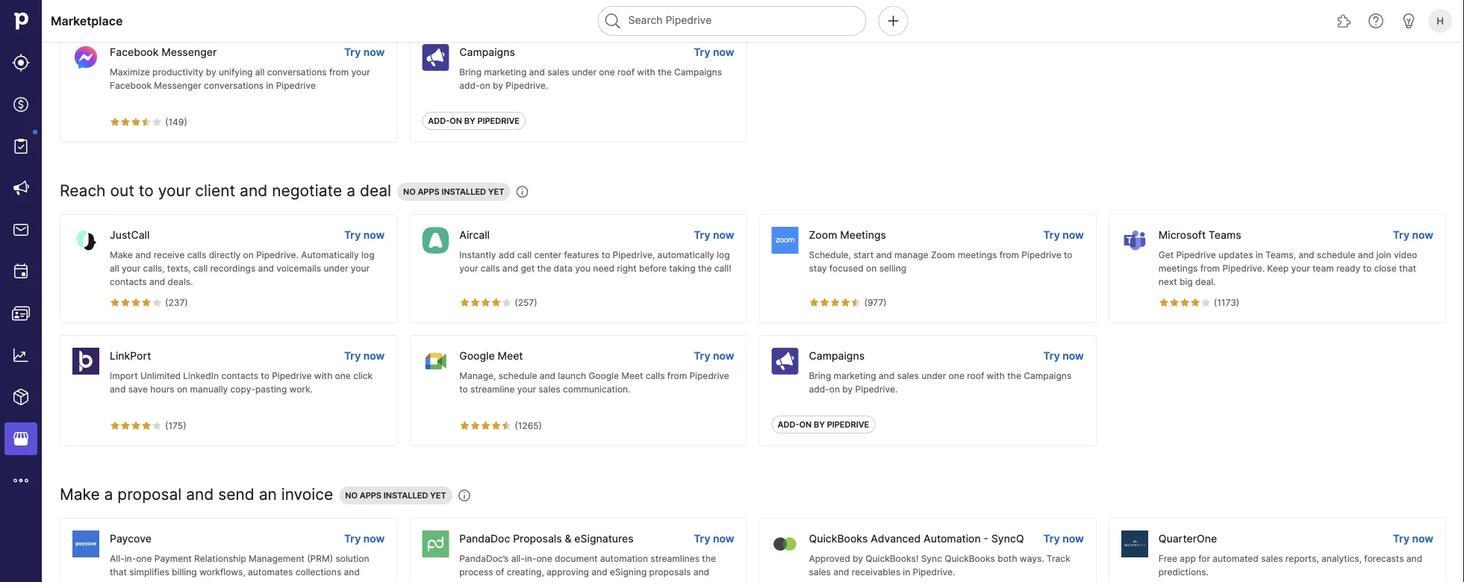 Task type: locate. For each thing, give the bounding box(es) containing it.
facebook
[[110, 46, 159, 58], [110, 80, 152, 91]]

on inside schedule, start and manage zoom meetings from pipedrive to stay focused on selling
[[866, 263, 877, 274]]

1 facebook from the top
[[110, 46, 159, 58]]

0 horizontal spatial zoom
[[809, 229, 838, 241]]

make down justcall
[[110, 250, 133, 261]]

zoom up schedule,
[[809, 229, 838, 241]]

voicemails
[[277, 263, 321, 274]]

1 vertical spatial apps
[[360, 491, 382, 501]]

2 horizontal spatial color primary image
[[851, 298, 862, 308]]

work.
[[289, 384, 313, 395]]

import
[[110, 371, 138, 382]]

2 horizontal spatial in
[[1256, 250, 1264, 261]]

campaigns
[[460, 46, 515, 58], [674, 67, 722, 78], [809, 350, 865, 362], [1024, 371, 1072, 382]]

0 vertical spatial meet
[[498, 350, 523, 362]]

google inside manage, schedule and launch google meet calls from pipedrive to streamline your sales communication.
[[589, 371, 619, 382]]

log right 'automatically'
[[362, 250, 375, 261]]

1 horizontal spatial quickbooks
[[945, 554, 996, 565]]

quick add image
[[885, 12, 903, 30]]

1 in- from the left
[[124, 554, 136, 565]]

1 horizontal spatial google
[[589, 371, 619, 382]]

quickbooks
[[809, 533, 868, 545], [945, 554, 996, 565]]

in for track
[[903, 567, 911, 578]]

now
[[364, 46, 385, 58], [713, 46, 735, 58], [364, 229, 385, 241], [713, 229, 735, 241], [1063, 229, 1084, 241], [1413, 229, 1434, 241], [364, 350, 385, 362], [713, 350, 735, 362], [1063, 350, 1084, 362], [364, 533, 385, 545], [713, 533, 735, 545], [1063, 533, 1084, 545], [1413, 533, 1434, 545]]

zoom right manage
[[931, 250, 956, 261]]

automates
[[248, 567, 293, 578]]

pipedrive. inside get pipedrive updates in teams, and schedule and join video meetings from pipedrive. keep your team ready to close that next big deal.
[[1223, 263, 1265, 274]]

conversations right unifying
[[267, 67, 327, 78]]

import unlimited linkedin contacts to pipedrive with one click and save hours on manually copy-pasting work.
[[110, 371, 373, 395]]

1 vertical spatial call
[[193, 263, 208, 274]]

) for microsoft teams
[[1237, 297, 1240, 308]]

0 horizontal spatial that
[[110, 567, 127, 578]]

color warning image
[[120, 117, 131, 127], [141, 117, 152, 127], [120, 298, 131, 308], [131, 298, 141, 308], [460, 298, 470, 308], [470, 298, 480, 308], [491, 298, 501, 308], [809, 298, 820, 308], [820, 298, 830, 308], [830, 298, 841, 308], [841, 298, 851, 308], [1159, 298, 1170, 308], [1170, 298, 1180, 308], [1180, 298, 1190, 308], [110, 421, 120, 431], [131, 421, 141, 431], [141, 421, 152, 431], [460, 421, 470, 431], [470, 421, 480, 431]]

&
[[565, 533, 572, 545]]

0 horizontal spatial apps
[[360, 491, 382, 501]]

from inside maximize productivity by unifying all conversations from your facebook messenger conversations in pipedrive
[[329, 67, 349, 78]]

1 horizontal spatial yet
[[488, 187, 505, 197]]

1 vertical spatial roof
[[967, 371, 985, 382]]

selling
[[880, 263, 907, 274]]

1 horizontal spatial with
[[637, 67, 656, 78]]

1 horizontal spatial in-
[[525, 554, 537, 565]]

logo image
[[72, 44, 99, 71], [422, 44, 449, 71], [72, 227, 99, 254], [422, 227, 449, 254], [772, 227, 799, 254], [1122, 227, 1149, 254], [72, 348, 99, 375], [422, 348, 449, 375], [772, 348, 799, 375], [72, 531, 99, 558], [422, 531, 449, 558], [772, 531, 799, 558], [1122, 531, 1149, 558]]

0 vertical spatial installed
[[442, 187, 486, 197]]

installed for make a proposal and send an invoice
[[384, 491, 428, 501]]

a
[[347, 181, 356, 200], [104, 485, 113, 504]]

1 vertical spatial in
[[1256, 250, 1264, 261]]

apps for reach out to your client and negotiate a deal
[[418, 187, 440, 197]]

facebook up maximize
[[110, 46, 159, 58]]

schedule, start and manage zoom meetings from pipedrive to stay focused on selling
[[809, 250, 1073, 274]]

1 horizontal spatial no
[[403, 187, 416, 197]]

0 horizontal spatial schedule
[[499, 371, 537, 382]]

forecasts
[[1365, 554, 1405, 565]]

1 horizontal spatial call
[[517, 250, 532, 261]]

h
[[1437, 15, 1444, 27]]

make and receive calls directly on pipedrive. automatically log all your calls, texts, call recordings and voicemails under your contacts and deals.
[[110, 250, 375, 288]]

under inside make and receive calls directly on pipedrive. automatically log all your calls, texts, call recordings and voicemails under your contacts and deals.
[[324, 263, 349, 274]]

pipedrive inside manage, schedule and launch google meet calls from pipedrive to streamline your sales communication.
[[690, 371, 730, 382]]

) for linkport
[[183, 421, 186, 431]]

0 horizontal spatial call
[[193, 263, 208, 274]]

color warning image
[[110, 117, 120, 127], [131, 117, 141, 127], [110, 298, 120, 308], [141, 298, 152, 308], [480, 298, 491, 308], [851, 298, 862, 308], [1190, 298, 1201, 308], [120, 421, 131, 431], [480, 421, 491, 431], [491, 421, 501, 431], [501, 421, 512, 431]]

0 vertical spatial roof
[[618, 67, 635, 78]]

a left deal
[[347, 181, 356, 200]]

justcall
[[110, 229, 150, 241]]

schedule,
[[809, 250, 851, 261]]

leads image
[[12, 54, 30, 72]]

and inside free app for automated sales reports, analytics, forecasts and predictions.
[[1407, 554, 1423, 565]]

0 vertical spatial messenger
[[162, 46, 217, 58]]

pandadoc proposals & esignatures
[[460, 533, 634, 545]]

in inside approved by quickbooks! sync quickbooks both ways. track sales and receivables in pipedrive.
[[903, 567, 911, 578]]

log inside make and receive calls directly on pipedrive. automatically log all your calls, texts, call recordings and voicemails under your contacts and deals.
[[362, 250, 375, 261]]

0 vertical spatial make
[[110, 250, 133, 261]]

products image
[[12, 388, 30, 406]]

0 horizontal spatial google
[[460, 350, 495, 362]]

sync
[[921, 554, 943, 565]]

yet left info icon
[[488, 187, 505, 197]]

quarterone
[[1159, 533, 1218, 545]]

pipedrive. inside make and receive calls directly on pipedrive. automatically log all your calls, texts, call recordings and voicemails under your contacts and deals.
[[256, 250, 299, 261]]

0 horizontal spatial pipedrive
[[478, 116, 520, 126]]

approved
[[809, 554, 851, 565]]

0 vertical spatial conversations
[[267, 67, 327, 78]]

get
[[521, 263, 535, 274]]

1 horizontal spatial bring
[[809, 371, 832, 382]]

a left proposal
[[104, 485, 113, 504]]

installed up aircall in the top of the page
[[442, 187, 486, 197]]

google up the "communication."
[[589, 371, 619, 382]]

1 vertical spatial zoom
[[931, 250, 956, 261]]

call right texts,
[[193, 263, 208, 274]]

meet up the "communication."
[[622, 371, 643, 382]]

no apps installed yet left info image
[[345, 491, 447, 501]]

0 vertical spatial bring marketing and sales under one roof with the campaigns add-on by pipedrive.
[[460, 67, 722, 91]]

log inside instantly add call center features to pipedrive, automatically log your calls and get the data you need right before taking the call!
[[717, 250, 730, 261]]

1 horizontal spatial marketing
[[834, 371, 877, 382]]

1 vertical spatial that
[[110, 567, 127, 578]]

pipedrive inside schedule, start and manage zoom meetings from pipedrive to stay focused on selling
[[1022, 250, 1062, 261]]

make right more image
[[60, 485, 100, 504]]

activities image
[[12, 263, 30, 281]]

color primary image left 149
[[141, 117, 152, 127]]

1 horizontal spatial in
[[903, 567, 911, 578]]

by
[[206, 67, 216, 78], [493, 80, 503, 91], [464, 116, 476, 126], [843, 384, 853, 395], [814, 420, 825, 430], [853, 554, 863, 565]]

by inside approved by quickbooks! sync quickbooks both ways. track sales and receivables in pipedrive.
[[853, 554, 863, 565]]

automation
[[924, 533, 981, 545]]

2 horizontal spatial calls
[[646, 371, 665, 382]]

paycove
[[110, 533, 152, 545]]

google up "manage,"
[[460, 350, 495, 362]]

sales inside free app for automated sales reports, analytics, forecasts and predictions.
[[1262, 554, 1284, 565]]

color primary image left 175 at the left of the page
[[152, 421, 162, 431]]

contacts inside import unlimited linkedin contacts to pipedrive with one click and save hours on manually copy-pasting work.
[[221, 371, 259, 382]]

1 vertical spatial a
[[104, 485, 113, 504]]

Search Pipedrive field
[[598, 6, 867, 36]]

color primary image left 149
[[152, 117, 162, 127]]

1 vertical spatial meetings
[[1159, 263, 1198, 274]]

( 175 )
[[165, 421, 186, 431]]

messenger
[[162, 46, 217, 58], [154, 80, 202, 91]]

pandadoc's
[[460, 554, 509, 565]]

meetings up big
[[1159, 263, 1198, 274]]

0 horizontal spatial meetings
[[958, 250, 997, 261]]

2 vertical spatial in
[[903, 567, 911, 578]]

with
[[637, 67, 656, 78], [314, 371, 333, 382], [987, 371, 1005, 382]]

0 vertical spatial apps
[[418, 187, 440, 197]]

0 horizontal spatial all
[[110, 263, 119, 274]]

1 vertical spatial under
[[324, 263, 349, 274]]

call inside make and receive calls directly on pipedrive. automatically log all your calls, texts, call recordings and voicemails under your contacts and deals.
[[193, 263, 208, 274]]

1 vertical spatial contacts
[[221, 371, 259, 382]]

in- down paycove
[[124, 554, 136, 565]]

color undefined image
[[12, 137, 30, 155]]

sales
[[548, 67, 570, 78], [897, 371, 919, 382], [539, 384, 561, 395], [1262, 554, 1284, 565], [809, 567, 831, 578]]

( down deal.
[[1214, 297, 1218, 308]]

1 horizontal spatial calls
[[481, 263, 500, 274]]

meetings
[[958, 250, 997, 261], [1159, 263, 1198, 274]]

more image
[[12, 472, 30, 490]]

0 vertical spatial contacts
[[110, 277, 147, 288]]

by inside maximize productivity by unifying all conversations from your facebook messenger conversations in pipedrive
[[206, 67, 216, 78]]

color primary image
[[152, 117, 162, 127], [501, 298, 512, 308], [851, 298, 862, 308]]

1 horizontal spatial zoom
[[931, 250, 956, 261]]

quick help image
[[1368, 12, 1386, 30]]

1 horizontal spatial all
[[255, 67, 265, 78]]

color primary image left 977
[[851, 298, 862, 308]]

installed
[[442, 187, 486, 197], [384, 491, 428, 501]]

2 horizontal spatial under
[[922, 371, 947, 382]]

0 vertical spatial quickbooks
[[809, 533, 868, 545]]

1 vertical spatial bring marketing and sales under one roof with the campaigns add-on by pipedrive.
[[809, 371, 1072, 395]]

log
[[362, 250, 375, 261], [717, 250, 730, 261]]

0 horizontal spatial make
[[60, 485, 100, 504]]

that down video
[[1400, 263, 1417, 274]]

apps right 'invoice'
[[360, 491, 382, 501]]

)
[[184, 117, 187, 127], [185, 297, 188, 308], [534, 297, 538, 308], [884, 297, 887, 308], [1237, 297, 1240, 308], [183, 421, 186, 431], [539, 421, 542, 431]]

color primary image for linkport
[[152, 421, 162, 431]]

( for zoom meetings
[[865, 297, 868, 308]]

0 horizontal spatial no
[[345, 491, 358, 501]]

your
[[352, 67, 370, 78], [158, 181, 191, 200], [122, 263, 141, 274], [351, 263, 370, 274], [460, 263, 478, 274], [1292, 263, 1311, 274], [517, 384, 536, 395]]

0 vertical spatial call
[[517, 250, 532, 261]]

quickbooks down -
[[945, 554, 996, 565]]

bring marketing and sales under one roof with the campaigns add-on by pipedrive.
[[460, 67, 722, 91], [809, 371, 1072, 395]]

quickbooks up approved
[[809, 533, 868, 545]]

on inside make and receive calls directly on pipedrive. automatically log all your calls, texts, call recordings and voicemails under your contacts and deals.
[[243, 250, 254, 261]]

proposals
[[513, 533, 562, 545]]

menu
[[0, 0, 42, 583]]

on
[[480, 80, 491, 91], [450, 116, 462, 126], [243, 250, 254, 261], [866, 263, 877, 274], [177, 384, 188, 395], [830, 384, 840, 395], [800, 420, 812, 430]]

1 log from the left
[[362, 250, 375, 261]]

0 vertical spatial schedule
[[1317, 250, 1356, 261]]

1 horizontal spatial color primary image
[[501, 298, 512, 308]]

1 vertical spatial quickbooks
[[945, 554, 996, 565]]

yet
[[488, 187, 505, 197], [430, 491, 447, 501]]

1 horizontal spatial a
[[347, 181, 356, 200]]

( down 'deals.' at the left top
[[165, 297, 168, 308]]

facebook down maximize
[[110, 80, 152, 91]]

0 horizontal spatial quickbooks
[[809, 533, 868, 545]]

contacts inside make and receive calls directly on pipedrive. automatically log all your calls, texts, call recordings and voicemails under your contacts and deals.
[[110, 277, 147, 288]]

in inside maximize productivity by unifying all conversations from your facebook messenger conversations in pipedrive
[[266, 80, 274, 91]]

deal
[[360, 181, 391, 200]]

focused
[[830, 263, 864, 274]]

no apps installed yet for make a proposal and send an invoice
[[345, 491, 447, 501]]

1 vertical spatial make
[[60, 485, 100, 504]]

document
[[555, 554, 598, 565]]

0 horizontal spatial calls
[[187, 250, 206, 261]]

1 vertical spatial all
[[110, 263, 119, 274]]

( for microsoft teams
[[1214, 297, 1218, 308]]

log up call! at the top of page
[[717, 250, 730, 261]]

no
[[403, 187, 416, 197], [345, 491, 358, 501]]

1 horizontal spatial schedule
[[1317, 250, 1356, 261]]

0 vertical spatial calls
[[187, 250, 206, 261]]

pipedrive.
[[506, 80, 548, 91], [256, 250, 299, 261], [1223, 263, 1265, 274], [856, 384, 898, 395], [913, 567, 956, 578]]

1 horizontal spatial add-on by pipedrive
[[778, 420, 870, 430]]

zoom
[[809, 229, 838, 241], [931, 250, 956, 261]]

get pipedrive updates in teams, and schedule and join video meetings from pipedrive. keep your team ready to close that next big deal.
[[1159, 250, 1418, 288]]

calls inside make and receive calls directly on pipedrive. automatically log all your calls, texts, call recordings and voicemails under your contacts and deals.
[[187, 250, 206, 261]]

0 horizontal spatial under
[[324, 263, 349, 274]]

bring
[[460, 67, 482, 78], [809, 371, 832, 382]]

( down start
[[865, 297, 868, 308]]

color primary image
[[141, 117, 152, 127], [152, 298, 162, 308], [1201, 298, 1211, 308], [152, 421, 162, 431], [501, 421, 512, 431]]

microsoft teams
[[1159, 229, 1242, 241]]

manage
[[895, 250, 929, 261]]

1 vertical spatial pipedrive
[[827, 420, 870, 430]]

home image
[[10, 10, 32, 32]]

color primary image down deal.
[[1201, 298, 1211, 308]]

streamline
[[471, 384, 515, 395]]

pipedrive inside get pipedrive updates in teams, and schedule and join video meetings from pipedrive. keep your team ready to close that next big deal.
[[1177, 250, 1217, 261]]

conversations down unifying
[[204, 80, 264, 91]]

schedule inside manage, schedule and launch google meet calls from pipedrive to streamline your sales communication.
[[499, 371, 537, 382]]

no right deal
[[403, 187, 416, 197]]

in- up creating,
[[525, 554, 537, 565]]

1 vertical spatial no
[[345, 491, 358, 501]]

all inside make and receive calls directly on pipedrive. automatically log all your calls, texts, call recordings and voicemails under your contacts and deals.
[[110, 263, 119, 274]]

yet left info image
[[430, 491, 447, 501]]

one
[[599, 67, 615, 78], [335, 371, 351, 382], [949, 371, 965, 382], [136, 554, 152, 565], [537, 554, 552, 565]]

call inside instantly add call center features to pipedrive, automatically log your calls and get the data you need right before taking the call!
[[517, 250, 532, 261]]

schedule up ready in the right top of the page
[[1317, 250, 1356, 261]]

meet up streamline
[[498, 350, 523, 362]]

in- inside pandadoc's all-in-one document automation streamlines the process of creating, approving and esigning proposals and contracts.
[[525, 554, 537, 565]]

on inside import unlimited linkedin contacts to pipedrive with one click and save hours on manually copy-pasting work.
[[177, 384, 188, 395]]

that
[[1400, 263, 1417, 274], [110, 567, 127, 578]]

0 horizontal spatial in
[[266, 80, 274, 91]]

( for aircall
[[515, 297, 518, 308]]

and inside schedule, start and manage zoom meetings from pipedrive to stay focused on selling
[[876, 250, 892, 261]]

0 horizontal spatial yet
[[430, 491, 447, 501]]

1 vertical spatial bring
[[809, 371, 832, 382]]

meetings right manage
[[958, 250, 997, 261]]

( for justcall
[[165, 297, 168, 308]]

try now
[[344, 46, 385, 58], [694, 46, 735, 58], [344, 229, 385, 241], [694, 229, 735, 241], [1044, 229, 1084, 241], [1394, 229, 1434, 241], [344, 350, 385, 362], [694, 350, 735, 362], [1044, 350, 1084, 362], [344, 533, 385, 545], [694, 533, 735, 545], [1044, 533, 1084, 545], [1394, 533, 1434, 545]]

that inside all-in-one payment relationship management (prm) solution that simplifies billing workflows, automates collections and provides advanced a/r reports.
[[110, 567, 127, 578]]

schedule up streamline
[[499, 371, 537, 382]]

2 log from the left
[[717, 250, 730, 261]]

streamlines
[[651, 554, 700, 565]]

0 vertical spatial meetings
[[958, 250, 997, 261]]

your inside manage, schedule and launch google meet calls from pipedrive to streamline your sales communication.
[[517, 384, 536, 395]]

call!
[[715, 263, 732, 274]]

( for google meet
[[515, 421, 518, 431]]

0 vertical spatial bring
[[460, 67, 482, 78]]

meetings inside get pipedrive updates in teams, and schedule and join video meetings from pipedrive. keep your team ready to close that next big deal.
[[1159, 263, 1198, 274]]

0 horizontal spatial with
[[314, 371, 333, 382]]

in
[[266, 80, 274, 91], [1256, 250, 1264, 261], [903, 567, 911, 578]]

1 horizontal spatial that
[[1400, 263, 1417, 274]]

call up get
[[517, 250, 532, 261]]

( down 'hours'
[[165, 421, 168, 431]]

color primary image left 257
[[501, 298, 512, 308]]

0 vertical spatial pipedrive
[[478, 116, 520, 126]]

1 vertical spatial google
[[589, 371, 619, 382]]

advanced
[[871, 533, 921, 545]]

and inside instantly add call center features to pipedrive, automatically log your calls and get the data you need right before taking the call!
[[503, 263, 519, 274]]

next
[[1159, 277, 1178, 288]]

google
[[460, 350, 495, 362], [589, 371, 619, 382]]

from
[[329, 67, 349, 78], [1000, 250, 1020, 261], [1201, 263, 1221, 274], [668, 371, 687, 382]]

contacts down calls,
[[110, 277, 147, 288]]

2 in- from the left
[[525, 554, 537, 565]]

quickbooks inside approved by quickbooks! sync quickbooks both ways. track sales and receivables in pipedrive.
[[945, 554, 996, 565]]

1 horizontal spatial make
[[110, 250, 133, 261]]

color primary image for facebook messenger
[[152, 117, 162, 127]]

roof
[[618, 67, 635, 78], [967, 371, 985, 382]]

add-
[[460, 80, 480, 91], [428, 116, 450, 126], [809, 384, 830, 395], [778, 420, 800, 430]]

installed for reach out to your client and negotiate a deal
[[442, 187, 486, 197]]

make inside make and receive calls directly on pipedrive. automatically log all your calls, texts, call recordings and voicemails under your contacts and deals.
[[110, 250, 133, 261]]

approved by quickbooks! sync quickbooks both ways. track sales and receivables in pipedrive.
[[809, 554, 1071, 578]]

menu item
[[0, 418, 42, 460]]

0 vertical spatial no apps installed yet
[[403, 187, 505, 197]]

977
[[868, 297, 884, 308]]

receive
[[154, 250, 185, 261]]

0 horizontal spatial in-
[[124, 554, 136, 565]]

messenger down 'productivity'
[[154, 80, 202, 91]]

2 facebook from the top
[[110, 80, 152, 91]]

( down add
[[515, 297, 518, 308]]

0 vertical spatial add-on by pipedrive
[[428, 116, 520, 126]]

0 horizontal spatial log
[[362, 250, 375, 261]]

and
[[529, 67, 545, 78], [240, 181, 268, 200], [135, 250, 151, 261], [876, 250, 892, 261], [1299, 250, 1315, 261], [1359, 250, 1374, 261], [258, 263, 274, 274], [503, 263, 519, 274], [149, 277, 165, 288], [540, 371, 556, 382], [879, 371, 895, 382], [110, 384, 126, 395], [186, 485, 214, 504], [1407, 554, 1423, 565], [344, 567, 360, 578], [592, 567, 608, 578], [694, 567, 710, 578], [834, 567, 850, 578]]

0 horizontal spatial installed
[[384, 491, 428, 501]]

no apps installed yet up aircall in the top of the page
[[403, 187, 505, 197]]

0 horizontal spatial marketing
[[484, 67, 527, 78]]

no right 'invoice'
[[345, 491, 358, 501]]

1 vertical spatial yet
[[430, 491, 447, 501]]

installed left info image
[[384, 491, 428, 501]]

2 vertical spatial calls
[[646, 371, 665, 382]]

0 horizontal spatial contacts
[[110, 277, 147, 288]]

messenger up 'productivity'
[[162, 46, 217, 58]]

your inside instantly add call center features to pipedrive, automatically log your calls and get the data you need right before taking the call!
[[460, 263, 478, 274]]

that inside get pipedrive updates in teams, and schedule and join video meetings from pipedrive. keep your team ready to close that next big deal.
[[1400, 263, 1417, 274]]

1 horizontal spatial contacts
[[221, 371, 259, 382]]

insights image
[[12, 347, 30, 365]]

1 horizontal spatial apps
[[418, 187, 440, 197]]

deals image
[[12, 96, 30, 114]]

( down streamline
[[515, 421, 518, 431]]

that up provides
[[110, 567, 127, 578]]

close
[[1375, 263, 1397, 274]]

from inside get pipedrive updates in teams, and schedule and join video meetings from pipedrive. keep your team ready to close that next big deal.
[[1201, 263, 1221, 274]]

meetings
[[840, 229, 887, 241]]

0 vertical spatial that
[[1400, 263, 1417, 274]]

1 horizontal spatial roof
[[967, 371, 985, 382]]

all down justcall
[[110, 263, 119, 274]]

pandadoc
[[460, 533, 510, 545]]

no for reach out to your client and negotiate a deal
[[403, 187, 416, 197]]

meet
[[498, 350, 523, 362], [622, 371, 643, 382]]

1 horizontal spatial conversations
[[267, 67, 327, 78]]

( down 'productivity'
[[165, 117, 168, 127]]

no for make a proposal and send an invoice
[[345, 491, 358, 501]]

1 horizontal spatial installed
[[442, 187, 486, 197]]

to inside manage, schedule and launch google meet calls from pipedrive to streamline your sales communication.
[[460, 384, 468, 395]]

maximize
[[110, 67, 150, 78]]

make a proposal and send an invoice
[[60, 485, 333, 504]]

marketing
[[484, 67, 527, 78], [834, 371, 877, 382]]

and inside import unlimited linkedin contacts to pipedrive with one click and save hours on manually copy-pasting work.
[[110, 384, 126, 395]]

make for make and receive calls directly on pipedrive. automatically log all your calls, texts, call recordings and voicemails under your contacts and deals.
[[110, 250, 133, 261]]

1 vertical spatial facebook
[[110, 80, 152, 91]]

contacts up copy-
[[221, 371, 259, 382]]

color primary image left 237 at the left of the page
[[152, 298, 162, 308]]

your inside maximize productivity by unifying all conversations from your facebook messenger conversations in pipedrive
[[352, 67, 370, 78]]

schedule
[[1317, 250, 1356, 261], [499, 371, 537, 382]]

0 horizontal spatial color primary image
[[152, 117, 162, 127]]

calls inside manage, schedule and launch google meet calls from pipedrive to streamline your sales communication.
[[646, 371, 665, 382]]

pipedrive inside maximize productivity by unifying all conversations from your facebook messenger conversations in pipedrive
[[276, 80, 316, 91]]

1 horizontal spatial meetings
[[1159, 263, 1198, 274]]

all right unifying
[[255, 67, 265, 78]]

pipedrive. inside approved by quickbooks! sync quickbooks both ways. track sales and receivables in pipedrive.
[[913, 567, 956, 578]]

apps right deal
[[418, 187, 440, 197]]



Task type: describe. For each thing, give the bounding box(es) containing it.
all-
[[511, 554, 525, 565]]

1 vertical spatial conversations
[[204, 80, 264, 91]]

launch
[[558, 371, 586, 382]]

invoice
[[281, 485, 333, 504]]

to inside import unlimited linkedin contacts to pipedrive with one click and save hours on manually copy-pasting work.
[[261, 371, 270, 382]]

0 horizontal spatial bring marketing and sales under one roof with the campaigns add-on by pipedrive.
[[460, 67, 722, 91]]

( 1173 )
[[1214, 297, 1240, 308]]

team
[[1313, 263, 1335, 274]]

predictions.
[[1159, 567, 1209, 578]]

simplifies
[[129, 567, 169, 578]]

free app for automated sales reports, analytics, forecasts and predictions.
[[1159, 554, 1423, 578]]

info image
[[458, 490, 470, 502]]

(prm)
[[307, 554, 333, 565]]

updates
[[1219, 250, 1254, 261]]

2 vertical spatial under
[[922, 371, 947, 382]]

apps for make a proposal and send an invoice
[[360, 491, 382, 501]]

) for facebook messenger
[[184, 117, 187, 127]]

in for your
[[266, 80, 274, 91]]

all-in-one payment relationship management (prm) solution that simplifies billing workflows, automates collections and provides advanced a/r reports.
[[110, 554, 369, 583]]

a/r
[[193, 581, 208, 583]]

( 1265 )
[[515, 421, 542, 431]]

log for justcall
[[362, 250, 375, 261]]

automation
[[600, 554, 648, 565]]

0 horizontal spatial add-on by pipedrive
[[428, 116, 520, 126]]

) for justcall
[[185, 297, 188, 308]]

meet inside manage, schedule and launch google meet calls from pipedrive to streamline your sales communication.
[[622, 371, 643, 382]]

collections
[[296, 567, 342, 578]]

( for linkport
[[165, 421, 168, 431]]

marketplace
[[51, 13, 123, 28]]

messenger inside maximize productivity by unifying all conversations from your facebook messenger conversations in pipedrive
[[154, 80, 202, 91]]

features
[[564, 250, 599, 261]]

unlimited
[[140, 371, 181, 382]]

provides
[[110, 581, 147, 583]]

your inside get pipedrive updates in teams, and schedule and join video meetings from pipedrive. keep your team ready to close that next big deal.
[[1292, 263, 1311, 274]]

pipedrive inside import unlimited linkedin contacts to pipedrive with one click and save hours on manually copy-pasting work.
[[272, 371, 312, 382]]

free
[[1159, 554, 1178, 565]]

big
[[1180, 277, 1193, 288]]

payment
[[154, 554, 192, 565]]

sales inside approved by quickbooks! sync quickbooks both ways. track sales and receivables in pipedrive.
[[809, 567, 831, 578]]

teams,
[[1266, 250, 1297, 261]]

recordings
[[210, 263, 256, 274]]

need
[[593, 263, 615, 274]]

log for aircall
[[717, 250, 730, 261]]

analytics,
[[1322, 554, 1362, 565]]

pipedrive,
[[613, 250, 655, 261]]

contacts image
[[12, 305, 30, 323]]

directly
[[209, 250, 241, 261]]

ready
[[1337, 263, 1361, 274]]

yet for reach out to your client and negotiate a deal
[[488, 187, 505, 197]]

color primary image for microsoft teams
[[1201, 298, 1211, 308]]

-
[[984, 533, 989, 545]]

( 237 )
[[165, 297, 188, 308]]

) for google meet
[[539, 421, 542, 431]]

stay
[[809, 263, 827, 274]]

one inside import unlimited linkedin contacts to pipedrive with one click and save hours on manually copy-pasting work.
[[335, 371, 351, 382]]

make for make a proposal and send an invoice
[[60, 485, 100, 504]]

0 vertical spatial under
[[572, 67, 597, 78]]

( for facebook messenger
[[165, 117, 168, 127]]

maximize productivity by unifying all conversations from your facebook messenger conversations in pipedrive
[[110, 67, 370, 91]]

0 vertical spatial marketing
[[484, 67, 527, 78]]

( 977 )
[[865, 297, 887, 308]]

send
[[218, 485, 255, 504]]

0 horizontal spatial meet
[[498, 350, 523, 362]]

one inside all-in-one payment relationship management (prm) solution that simplifies billing workflows, automates collections and provides advanced a/r reports.
[[136, 554, 152, 565]]

to inside instantly add call center features to pipedrive, automatically log your calls and get the data you need right before taking the call!
[[602, 250, 610, 261]]

out
[[110, 181, 134, 200]]

and inside approved by quickbooks! sync quickbooks both ways. track sales and receivables in pipedrive.
[[834, 567, 850, 578]]

save
[[128, 384, 148, 395]]

facebook inside maximize productivity by unifying all conversations from your facebook messenger conversations in pipedrive
[[110, 80, 152, 91]]

sales inbox image
[[12, 221, 30, 239]]

hours
[[150, 384, 175, 395]]

no apps installed yet for reach out to your client and negotiate a deal
[[403, 187, 505, 197]]

esignatures
[[575, 533, 634, 545]]

right
[[617, 263, 637, 274]]

approving
[[547, 567, 589, 578]]

manually
[[190, 384, 228, 395]]

relationship
[[194, 554, 246, 565]]

sales assistant image
[[1400, 12, 1418, 30]]

zoom inside schedule, start and manage zoom meetings from pipedrive to stay focused on selling
[[931, 250, 956, 261]]

and inside manage, schedule and launch google meet calls from pipedrive to streamline your sales communication.
[[540, 371, 556, 382]]

billing
[[172, 567, 197, 578]]

marketplace image
[[12, 430, 30, 448]]

negotiate
[[272, 181, 342, 200]]

pandadoc's all-in-one document automation streamlines the process of creating, approving and esigning proposals and contracts.
[[460, 554, 716, 583]]

proposal
[[118, 485, 182, 504]]

teams
[[1209, 229, 1242, 241]]

237
[[168, 297, 185, 308]]

automatically
[[301, 250, 359, 261]]

with inside import unlimited linkedin contacts to pipedrive with one click and save hours on manually copy-pasting work.
[[314, 371, 333, 382]]

color primary image for aircall
[[501, 298, 512, 308]]

ways.
[[1020, 554, 1045, 565]]

syncq
[[992, 533, 1024, 545]]

taking
[[669, 263, 696, 274]]

campaigns image
[[12, 179, 30, 197]]

reports.
[[211, 581, 244, 583]]

one inside pandadoc's all-in-one document automation streamlines the process of creating, approving and esigning proposals and contracts.
[[537, 554, 552, 565]]

sales inside manage, schedule and launch google meet calls from pipedrive to streamline your sales communication.
[[539, 384, 561, 395]]

manage,
[[460, 371, 496, 382]]

all inside maximize productivity by unifying all conversations from your facebook messenger conversations in pipedrive
[[255, 67, 265, 78]]

meetings inside schedule, start and manage zoom meetings from pipedrive to stay focused on selling
[[958, 250, 997, 261]]

calls inside instantly add call center features to pipedrive, automatically log your calls and get the data you need right before taking the call!
[[481, 263, 500, 274]]

from inside schedule, start and manage zoom meetings from pipedrive to stay focused on selling
[[1000, 250, 1020, 261]]

of
[[496, 567, 505, 578]]

you
[[575, 263, 591, 274]]

0 vertical spatial google
[[460, 350, 495, 362]]

for
[[1199, 554, 1211, 565]]

0 horizontal spatial bring
[[460, 67, 482, 78]]

color primary image for justcall
[[152, 298, 162, 308]]

texts,
[[167, 263, 191, 274]]

and inside all-in-one payment relationship management (prm) solution that simplifies billing workflows, automates collections and provides advanced a/r reports.
[[344, 567, 360, 578]]

client
[[195, 181, 235, 200]]

color primary image left ( 1265 )
[[501, 421, 512, 431]]

before
[[639, 263, 667, 274]]

facebook messenger
[[110, 46, 217, 58]]

reach out to your client and negotiate a deal
[[60, 181, 391, 200]]

0 horizontal spatial a
[[104, 485, 113, 504]]

quickbooks!
[[866, 554, 919, 565]]

management
[[249, 554, 305, 565]]

yet for make a proposal and send an invoice
[[430, 491, 447, 501]]

schedule inside get pipedrive updates in teams, and schedule and join video meetings from pipedrive. keep your team ready to close that next big deal.
[[1317, 250, 1356, 261]]

linkedin
[[183, 371, 219, 382]]

microsoft
[[1159, 229, 1206, 241]]

2 horizontal spatial with
[[987, 371, 1005, 382]]

in- inside all-in-one payment relationship management (prm) solution that simplifies billing workflows, automates collections and provides advanced a/r reports.
[[124, 554, 136, 565]]

175
[[168, 421, 183, 431]]

from inside manage, schedule and launch google meet calls from pipedrive to streamline your sales communication.
[[668, 371, 687, 382]]

get
[[1159, 250, 1174, 261]]

0 vertical spatial a
[[347, 181, 356, 200]]

( 149 )
[[165, 117, 187, 127]]

contracts.
[[460, 581, 503, 583]]

1 horizontal spatial bring marketing and sales under one roof with the campaigns add-on by pipedrive.
[[809, 371, 1072, 395]]

aircall
[[460, 229, 490, 241]]

info image
[[516, 186, 528, 198]]

1 vertical spatial marketing
[[834, 371, 877, 382]]

instantly add call center features to pipedrive, automatically log your calls and get the data you need right before taking the call!
[[460, 250, 732, 274]]

1 vertical spatial add-on by pipedrive
[[778, 420, 870, 430]]

proposals
[[650, 567, 691, 578]]

0 horizontal spatial roof
[[618, 67, 635, 78]]

copy-
[[231, 384, 255, 395]]

deals.
[[168, 277, 193, 288]]

to inside schedule, start and manage zoom meetings from pipedrive to stay focused on selling
[[1064, 250, 1073, 261]]

advanced
[[149, 581, 191, 583]]

center
[[534, 250, 562, 261]]

in inside get pipedrive updates in teams, and schedule and join video meetings from pipedrive. keep your team ready to close that next big deal.
[[1256, 250, 1264, 261]]

the inside pandadoc's all-in-one document automation streamlines the process of creating, approving and esigning proposals and contracts.
[[702, 554, 716, 565]]

creating,
[[507, 567, 544, 578]]

) for aircall
[[534, 297, 538, 308]]

) for zoom meetings
[[884, 297, 887, 308]]

both
[[998, 554, 1018, 565]]

to inside get pipedrive updates in teams, and schedule and join video meetings from pipedrive. keep your team ready to close that next big deal.
[[1364, 263, 1372, 274]]

workflows,
[[199, 567, 246, 578]]



Task type: vqa. For each thing, say whether or not it's contained in the screenshot.
lost,
no



